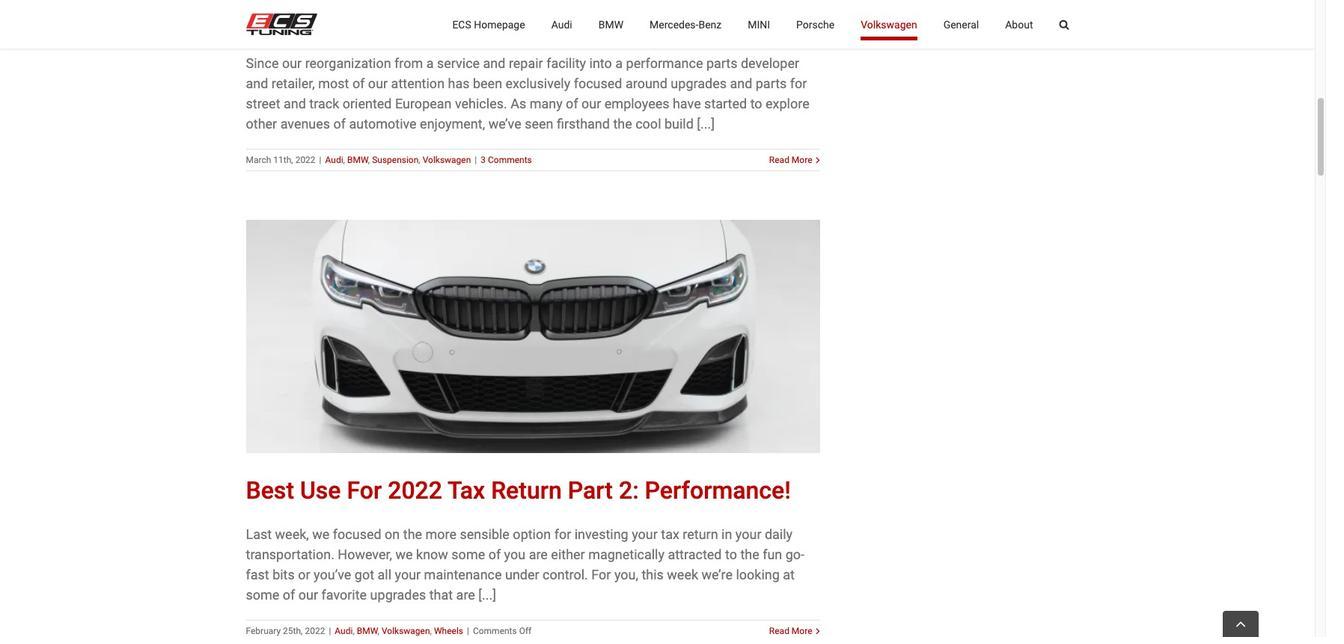 Task type: locate. For each thing, give the bounding box(es) containing it.
best
[[246, 477, 294, 505]]

1 vertical spatial for
[[554, 527, 571, 542]]

of left you
[[489, 547, 501, 563]]

0 vertical spatial focused
[[574, 75, 622, 91]]

0 horizontal spatial upgrades
[[370, 587, 426, 603]]

for
[[347, 477, 382, 505], [592, 567, 611, 583]]

and down the since
[[246, 75, 268, 91]]

2 vertical spatial audi link
[[335, 626, 353, 637]]

1 vertical spatial for
[[592, 567, 611, 583]]

2 vertical spatial volkswagen link
[[382, 626, 430, 637]]

yourself
[[299, 0, 388, 4]]

as
[[511, 96, 526, 111]]

focused
[[574, 75, 622, 91], [333, 527, 382, 542]]

volkswagen link for wheels link
[[382, 626, 430, 637]]

0 vertical spatial read more link
[[770, 153, 813, 167]]

to down in
[[725, 547, 737, 563]]

investing
[[575, 527, 629, 542]]

&
[[598, 0, 613, 4]]

read more for comments
[[770, 155, 813, 165]]

march 11th, 2022 | audi , bmw , suspension , volkswagen | 3 comments
[[246, 155, 532, 165]]

audi link down avenues
[[325, 155, 343, 165]]

transportation.
[[246, 547, 335, 563]]

read
[[770, 155, 790, 165], [770, 626, 790, 637]]

2022 right 11th,
[[295, 155, 316, 165]]

2 vertical spatial volkswagen
[[382, 626, 430, 637]]

0 horizontal spatial focused
[[333, 527, 382, 542]]

2 horizontal spatial your
[[736, 527, 762, 542]]

0 horizontal spatial are
[[456, 587, 475, 603]]

2 read more from the top
[[770, 626, 813, 637]]

2 vertical spatial bmw link
[[357, 626, 378, 637]]

some up maintenance
[[452, 547, 485, 563]]

1 vertical spatial more
[[792, 626, 813, 637]]

1 vertical spatial some
[[246, 587, 280, 603]]

roading
[[661, 0, 742, 4]]

1 vertical spatial read more link
[[770, 625, 813, 638]]

focused down into
[[574, 75, 622, 91]]

[...] down maintenance
[[479, 587, 496, 603]]

upgrades up have
[[671, 75, 727, 91]]

focused inside last week, we focused on the more sensible option for investing your tax return in your daily transportation. however, we know some of you are either magnetically attracted to the fun go- fast bits or you've got all your maintenance under control. for you, this week we're looking at some of our favorite upgrades that are [...]
[[333, 527, 382, 542]]

and down retailer,
[[284, 96, 306, 111]]

0 horizontal spatial for
[[347, 477, 382, 505]]

for
[[790, 75, 807, 91], [554, 527, 571, 542]]

read down explore
[[770, 155, 790, 165]]

ecs homepage link
[[452, 0, 525, 49]]

1 vertical spatial read more
[[770, 626, 813, 637]]

read more
[[770, 155, 813, 165], [770, 626, 813, 637]]

audi link up facility
[[551, 0, 572, 49]]

0 vertical spatial more
[[792, 155, 813, 165]]

1 vertical spatial bmw link
[[347, 155, 368, 165]]

bmw down favorite
[[357, 626, 378, 637]]

0 vertical spatial volkswagen
[[861, 18, 918, 30]]

1 horizontal spatial focused
[[574, 75, 622, 91]]

a right from
[[427, 55, 434, 71]]

to
[[751, 96, 763, 111], [725, 547, 737, 563]]

your left 'tax'
[[632, 527, 658, 542]]

2 read from the top
[[770, 626, 790, 637]]

1 horizontal spatial to
[[751, 96, 763, 111]]

the down employees
[[613, 116, 632, 132]]

last week, we focused on the more sensible option for investing your tax return in your daily transportation. however, we know some of you are either magnetically attracted to the fun go- fast bits or you've got all your maintenance under control. for you, this week we're looking at some of our favorite upgrades that are [...]
[[246, 527, 805, 603]]

2 horizontal spatial the
[[741, 547, 760, 563]]

bmw link down favorite
[[357, 626, 378, 637]]

1 vertical spatial focused
[[333, 527, 382, 542]]

2 vertical spatial 2022
[[305, 626, 325, 637]]

comments left off
[[473, 626, 517, 637]]

2022 up on
[[388, 477, 442, 505]]

0 vertical spatial upgrades
[[671, 75, 727, 91]]

off
[[519, 626, 532, 637]]

0 horizontal spatial parts
[[707, 55, 738, 71]]

your right all
[[395, 567, 421, 583]]

0 vertical spatial volkswagen link
[[861, 0, 918, 49]]

volkswagen link left wheels link
[[382, 626, 430, 637]]

at
[[783, 567, 795, 583]]

1 horizontal spatial for
[[592, 567, 611, 583]]

1 read more link from the top
[[770, 153, 813, 167]]

0 horizontal spatial for
[[554, 527, 571, 542]]

bmw link up into
[[599, 0, 624, 49]]

ecs homepage
[[452, 18, 525, 30]]

,
[[343, 155, 345, 165], [368, 155, 370, 165], [419, 155, 421, 165], [353, 626, 355, 637], [378, 626, 380, 637], [430, 626, 432, 637]]

1 horizontal spatial a
[[616, 55, 623, 71]]

read more down the at on the bottom of the page
[[770, 626, 813, 637]]

0 vertical spatial read
[[770, 155, 790, 165]]

bmw link left suspension link
[[347, 155, 368, 165]]

your
[[632, 527, 658, 542], [736, 527, 762, 542], [395, 567, 421, 583]]

1 vertical spatial read
[[770, 626, 790, 637]]

2 read more link from the top
[[770, 625, 813, 638]]

for right use
[[347, 477, 382, 505]]

read down the at on the bottom of the page
[[770, 626, 790, 637]]

bmw down &
[[599, 18, 624, 30]]

a
[[427, 55, 434, 71], [616, 55, 623, 71]]

0 vertical spatial some
[[452, 547, 485, 563]]

best use for 2022 tax return part 2: performance! image
[[246, 220, 820, 453]]

0 horizontal spatial to
[[725, 547, 737, 563]]

volkswagen link
[[861, 0, 918, 49], [423, 155, 471, 165], [382, 626, 430, 637]]

0 vertical spatial comments
[[488, 155, 532, 165]]

that
[[429, 587, 453, 603]]

audi up facility
[[551, 18, 572, 30]]

1 vertical spatial audi
[[325, 155, 343, 165]]

2022
[[295, 155, 316, 165], [388, 477, 442, 505], [305, 626, 325, 637]]

read more link for off
[[770, 625, 813, 638]]

february
[[246, 626, 281, 637]]

more
[[792, 155, 813, 165], [792, 626, 813, 637]]

2 more from the top
[[792, 626, 813, 637]]

more down the at on the bottom of the page
[[792, 626, 813, 637]]

favorite
[[322, 587, 367, 603]]

2022 right the 25th,
[[305, 626, 325, 637]]

more for off
[[792, 626, 813, 637]]

we've
[[489, 116, 522, 132]]

best use for 2022 tax return part 2: performance!
[[246, 477, 791, 505]]

0 vertical spatial 2022
[[295, 155, 316, 165]]

to
[[334, 5, 360, 33]]

parts down benz
[[707, 55, 738, 71]]

audi link for march 11th, 2022 | audi , bmw , suspension , volkswagen | 3 comments
[[325, 155, 343, 165]]

audi link
[[551, 0, 572, 49], [325, 155, 343, 165], [335, 626, 353, 637]]

lift:
[[416, 0, 458, 4]]

1 horizontal spatial for
[[790, 75, 807, 91]]

developer
[[741, 55, 800, 71]]

are down option
[[529, 547, 548, 563]]

0 horizontal spatial some
[[246, 587, 280, 603]]

upgrades inside last week, we focused on the more sensible option for investing your tax return in your daily transportation. however, we know some of you are either magnetically attracted to the fun go- fast bits or you've got all your maintenance under control. for you, this week we're looking at some of our favorite upgrades that are [...]
[[370, 587, 426, 603]]

audi down avenues
[[325, 155, 343, 165]]

bmw left suspension link
[[347, 155, 368, 165]]

[...] inside last week, we focused on the more sensible option for investing your tax return in your daily transportation. however, we know some of you are either magnetically attracted to the fun go- fast bits or you've got all your maintenance under control. for you, this week we're looking at some of our favorite upgrades that are [...]
[[479, 587, 496, 603]]

1 vertical spatial volkswagen link
[[423, 155, 471, 165]]

0 horizontal spatial we
[[312, 527, 330, 542]]

comments right 3
[[488, 155, 532, 165]]

we
[[312, 527, 330, 542], [396, 547, 413, 563]]

1 vertical spatial we
[[396, 547, 413, 563]]

audi link down favorite
[[335, 626, 353, 637]]

0 vertical spatial read more
[[770, 155, 813, 165]]

audi down favorite
[[335, 626, 353, 637]]

2022 for volkswagen
[[305, 626, 325, 637]]

0 vertical spatial [...]
[[697, 116, 715, 132]]

focused up however,
[[333, 527, 382, 542]]

more down explore
[[792, 155, 813, 165]]

fun
[[763, 547, 783, 563]]

bmw link for february 25th, 2022 | audi , bmw , volkswagen , wheels | comments off
[[357, 626, 378, 637]]

the up looking
[[741, 547, 760, 563]]

0 horizontal spatial a
[[427, 55, 434, 71]]

porsche link
[[797, 0, 835, 49]]

| right 11th,
[[319, 155, 322, 165]]

1 read from the top
[[770, 155, 790, 165]]

our up firsthand
[[582, 96, 601, 111]]

volkswagen left wheels link
[[382, 626, 430, 637]]

your right in
[[736, 527, 762, 542]]

more for comments
[[792, 155, 813, 165]]

0 vertical spatial are
[[529, 547, 548, 563]]

0 vertical spatial for
[[347, 477, 382, 505]]

0 vertical spatial the
[[613, 116, 632, 132]]

a right into
[[616, 55, 623, 71]]

sensible
[[460, 527, 510, 542]]

performance!
[[645, 477, 791, 505]]

european
[[395, 96, 452, 111]]

volkswagen link left 3
[[423, 155, 471, 165]]

read more link down explore
[[770, 153, 813, 167]]

seen
[[525, 116, 554, 132]]

[...] right build
[[697, 116, 715, 132]]

volkswagen left general link
[[861, 18, 918, 30]]

1 horizontal spatial are
[[529, 547, 548, 563]]

either
[[551, 547, 585, 563]]

general link
[[944, 0, 979, 49]]

return
[[683, 527, 718, 542]]

some
[[452, 547, 485, 563], [246, 587, 280, 603]]

volkswagen link left general link
[[861, 0, 918, 49]]

0 horizontal spatial [...]
[[479, 587, 496, 603]]

bmw
[[599, 18, 624, 30], [347, 155, 368, 165], [357, 626, 378, 637]]

are
[[529, 547, 548, 563], [456, 587, 475, 603]]

read for february 25th, 2022 | audi , bmw , volkswagen , wheels | comments off
[[770, 626, 790, 637]]

1 vertical spatial bmw
[[347, 155, 368, 165]]

upgrades
[[671, 75, 727, 91], [370, 587, 426, 603]]

1 horizontal spatial some
[[452, 547, 485, 563]]

upgrades down all
[[370, 587, 426, 603]]

1 a from the left
[[427, 55, 434, 71]]

give yourself a lift: overlanding & off-roading coming to ecs! link
[[246, 0, 742, 33]]

1 horizontal spatial [...]
[[697, 116, 715, 132]]

read more down explore
[[770, 155, 813, 165]]

1 vertical spatial audi link
[[325, 155, 343, 165]]

build
[[665, 116, 694, 132]]

benz
[[699, 18, 722, 30]]

1 vertical spatial [...]
[[479, 587, 496, 603]]

1 horizontal spatial we
[[396, 547, 413, 563]]

for up explore
[[790, 75, 807, 91]]

1 horizontal spatial the
[[613, 116, 632, 132]]

this
[[642, 567, 664, 583]]

for left you, on the bottom
[[592, 567, 611, 583]]

2 vertical spatial audi
[[335, 626, 353, 637]]

suspension
[[372, 155, 419, 165]]

or
[[298, 567, 310, 583]]

1 horizontal spatial upgrades
[[671, 75, 727, 91]]

our down or
[[299, 587, 318, 603]]

0 vertical spatial bmw link
[[599, 0, 624, 49]]

are down maintenance
[[456, 587, 475, 603]]

1 vertical spatial are
[[456, 587, 475, 603]]

1 more from the top
[[792, 155, 813, 165]]

been
[[473, 75, 502, 91]]

0 vertical spatial to
[[751, 96, 763, 111]]

we down on
[[396, 547, 413, 563]]

the right on
[[403, 527, 422, 542]]

read more for off
[[770, 626, 813, 637]]

automotive
[[349, 116, 417, 132]]

exclusively
[[506, 75, 571, 91]]

some down "fast"
[[246, 587, 280, 603]]

volkswagen left 3
[[423, 155, 471, 165]]

2 vertical spatial bmw
[[357, 626, 378, 637]]

read more link down the at on the bottom of the page
[[770, 625, 813, 638]]

bmw link
[[599, 0, 624, 49], [347, 155, 368, 165], [357, 626, 378, 637]]

for inside last week, we focused on the more sensible option for investing your tax return in your daily transportation. however, we know some of you are either magnetically attracted to the fun go- fast bits or you've got all your maintenance under control. for you, this week we're looking at some of our favorite upgrades that are [...]
[[554, 527, 571, 542]]

go-
[[786, 547, 805, 563]]

for up the either
[[554, 527, 571, 542]]

of up firsthand
[[566, 96, 578, 111]]

1 vertical spatial the
[[403, 527, 422, 542]]

1 read more from the top
[[770, 155, 813, 165]]

[...] inside since our reorganization from a service and repair facility into a performance parts developer and retailer, most of our attention has been exclusively focused around upgrades and parts for street and track oriented european vehicles. as many of our employees have started to explore other avenues of automotive enjoyment, we've seen firsthand the cool build [...]
[[697, 116, 715, 132]]

mini
[[748, 18, 770, 30]]

to inside last week, we focused on the more sensible option for investing your tax return in your daily transportation. however, we know some of you are either magnetically attracted to the fun go- fast bits or you've got all your maintenance under control. for you, this week we're looking at some of our favorite upgrades that are [...]
[[725, 547, 737, 563]]

1 vertical spatial upgrades
[[370, 587, 426, 603]]

service
[[437, 55, 480, 71]]

under
[[505, 567, 539, 583]]

0 horizontal spatial the
[[403, 527, 422, 542]]

to right started at the top of the page
[[751, 96, 763, 111]]

homepage
[[474, 18, 525, 30]]

0 vertical spatial for
[[790, 75, 807, 91]]

we right week,
[[312, 527, 330, 542]]

1 vertical spatial to
[[725, 547, 737, 563]]

2:
[[619, 477, 639, 505]]

1 horizontal spatial parts
[[756, 75, 787, 91]]

1 horizontal spatial your
[[632, 527, 658, 542]]

bits
[[273, 567, 295, 583]]

volkswagen
[[861, 18, 918, 30], [423, 155, 471, 165], [382, 626, 430, 637]]

parts down developer
[[756, 75, 787, 91]]

coming
[[246, 5, 329, 33]]

0 vertical spatial bmw
[[599, 18, 624, 30]]



Task type: describe. For each thing, give the bounding box(es) containing it.
0 horizontal spatial your
[[395, 567, 421, 583]]

use
[[300, 477, 341, 505]]

for inside last week, we focused on the more sensible option for investing your tax return in your daily transportation. however, we know some of you are either magnetically attracted to the fun go- fast bits or you've got all your maintenance under control. for you, this week we're looking at some of our favorite upgrades that are [...]
[[592, 567, 611, 583]]

1 vertical spatial 2022
[[388, 477, 442, 505]]

our up retailer,
[[282, 55, 302, 71]]

magnetically
[[589, 547, 665, 563]]

ecs
[[452, 18, 471, 30]]

our up "oriented" on the top left of page
[[368, 75, 388, 91]]

mercedes-
[[650, 18, 699, 30]]

0 vertical spatial audi
[[551, 18, 572, 30]]

3
[[481, 155, 486, 165]]

repair
[[509, 55, 543, 71]]

oriented
[[343, 96, 392, 111]]

2 a from the left
[[616, 55, 623, 71]]

overlanding
[[464, 0, 592, 4]]

tax
[[448, 477, 485, 505]]

2022 for suspension
[[295, 155, 316, 165]]

2 vertical spatial the
[[741, 547, 760, 563]]

performance
[[626, 55, 703, 71]]

upgrades inside since our reorganization from a service and repair facility into a performance parts developer and retailer, most of our attention has been exclusively focused around upgrades and parts for street and track oriented european vehicles. as many of our employees have started to explore other avenues of automotive enjoyment, we've seen firsthand the cool build [...]
[[671, 75, 727, 91]]

you
[[504, 547, 526, 563]]

vehicles.
[[455, 96, 507, 111]]

got
[[355, 567, 374, 583]]

to inside since our reorganization from a service and repair facility into a performance parts developer and retailer, most of our attention has been exclusively focused around upgrades and parts for street and track oriented european vehicles. as many of our employees have started to explore other avenues of automotive enjoyment, we've seen firsthand the cool build [...]
[[751, 96, 763, 111]]

1 vertical spatial volkswagen
[[423, 155, 471, 165]]

25th,
[[283, 626, 303, 637]]

general
[[944, 18, 979, 30]]

off-
[[619, 0, 661, 4]]

volkswagen link for about link
[[861, 0, 918, 49]]

| left 3
[[475, 155, 477, 165]]

focused inside since our reorganization from a service and repair facility into a performance parts developer and retailer, most of our attention has been exclusively focused around upgrades and parts for street and track oriented european vehicles. as many of our employees have started to explore other avenues of automotive enjoyment, we've seen firsthand the cool build [...]
[[574, 75, 622, 91]]

about link
[[1006, 0, 1033, 49]]

about
[[1006, 18, 1033, 30]]

know
[[416, 547, 448, 563]]

you,
[[615, 567, 639, 583]]

suspension link
[[372, 155, 419, 165]]

reorganization
[[305, 55, 391, 71]]

audi for february 25th, 2022 | audi , bmw , volkswagen , wheels | comments off
[[335, 626, 353, 637]]

employees
[[605, 96, 670, 111]]

last
[[246, 527, 272, 542]]

most
[[318, 75, 349, 91]]

11th,
[[273, 155, 293, 165]]

give yourself a lift: overlanding & off-roading coming to ecs!
[[246, 0, 742, 33]]

street
[[246, 96, 280, 111]]

mini link
[[748, 0, 770, 49]]

read for march 11th, 2022 | audi , bmw , suspension , volkswagen | 3 comments
[[770, 155, 790, 165]]

other
[[246, 116, 277, 132]]

avenues
[[280, 116, 330, 132]]

wheels
[[434, 626, 463, 637]]

week,
[[275, 527, 309, 542]]

retailer,
[[272, 75, 315, 91]]

of down "bits"
[[283, 587, 295, 603]]

the inside since our reorganization from a service and repair facility into a performance parts developer and retailer, most of our attention has been exclusively focused around upgrades and parts for street and track oriented european vehicles. as many of our employees have started to explore other avenues of automotive enjoyment, we've seen firsthand the cool build [...]
[[613, 116, 632, 132]]

for inside since our reorganization from a service and repair facility into a performance parts developer and retailer, most of our attention has been exclusively focused around upgrades and parts for street and track oriented european vehicles. as many of our employees have started to explore other avenues of automotive enjoyment, we've seen firsthand the cool build [...]
[[790, 75, 807, 91]]

mercedes-benz link
[[650, 0, 722, 49]]

return
[[491, 477, 562, 505]]

explore
[[766, 96, 810, 111]]

you've
[[314, 567, 351, 583]]

| right wheels link
[[467, 626, 469, 637]]

read more link for comments
[[770, 153, 813, 167]]

we're
[[702, 567, 733, 583]]

in
[[722, 527, 732, 542]]

and up been
[[483, 55, 506, 71]]

part
[[568, 477, 613, 505]]

give
[[246, 0, 293, 4]]

1 vertical spatial parts
[[756, 75, 787, 91]]

february 25th, 2022 | audi , bmw , volkswagen , wheels | comments off
[[246, 626, 532, 637]]

0 vertical spatial we
[[312, 527, 330, 542]]

audi link for february 25th, 2022 | audi , bmw , volkswagen , wheels | comments off
[[335, 626, 353, 637]]

firsthand
[[557, 116, 610, 132]]

on
[[385, 527, 400, 542]]

mercedes-benz
[[650, 18, 722, 30]]

into
[[590, 55, 612, 71]]

1 vertical spatial comments
[[473, 626, 517, 637]]

attention
[[391, 75, 445, 91]]

0 vertical spatial parts
[[707, 55, 738, 71]]

have
[[673, 96, 701, 111]]

tax
[[661, 527, 680, 542]]

more
[[426, 527, 457, 542]]

however,
[[338, 547, 392, 563]]

cool
[[636, 116, 661, 132]]

our inside last week, we focused on the more sensible option for investing your tax return in your daily transportation. however, we know some of you are either magnetically attracted to the fun go- fast bits or you've got all your maintenance under control. for you, this week we're looking at some of our favorite upgrades that are [...]
[[299, 587, 318, 603]]

of up "oriented" on the top left of page
[[353, 75, 365, 91]]

audi for march 11th, 2022 | audi , bmw , suspension , volkswagen | 3 comments
[[325, 155, 343, 165]]

many
[[530, 96, 563, 111]]

since our reorganization from a service and repair facility into a performance parts developer and retailer, most of our attention has been exclusively focused around upgrades and parts for street and track oriented european vehicles. as many of our employees have started to explore other avenues of automotive enjoyment, we've seen firsthand the cool build [...]
[[246, 55, 810, 132]]

bmw link for march 11th, 2022 | audi , bmw , suspension , volkswagen | 3 comments
[[347, 155, 368, 165]]

maintenance
[[424, 567, 502, 583]]

daily
[[765, 527, 793, 542]]

looking
[[736, 567, 780, 583]]

| right the 25th,
[[329, 626, 331, 637]]

all
[[378, 567, 392, 583]]

started
[[705, 96, 747, 111]]

of down track
[[334, 116, 346, 132]]

bmw for february 25th, 2022 | audi , bmw , volkswagen , wheels | comments off
[[357, 626, 378, 637]]

march
[[246, 155, 271, 165]]

enjoyment,
[[420, 116, 485, 132]]

track
[[309, 96, 339, 111]]

ecs tuning logo image
[[246, 13, 317, 35]]

week
[[667, 567, 699, 583]]

0 vertical spatial audi link
[[551, 0, 572, 49]]

from
[[395, 55, 423, 71]]

ecs!
[[366, 5, 416, 33]]

around
[[626, 75, 668, 91]]

attracted
[[668, 547, 722, 563]]

porsche
[[797, 18, 835, 30]]

and up started at the top of the page
[[730, 75, 753, 91]]

bmw for march 11th, 2022 | audi , bmw , suspension , volkswagen | 3 comments
[[347, 155, 368, 165]]

has
[[448, 75, 470, 91]]

wheels link
[[434, 626, 463, 637]]

option
[[513, 527, 551, 542]]



Task type: vqa. For each thing, say whether or not it's contained in the screenshot.
the bottommost manufacturers.
no



